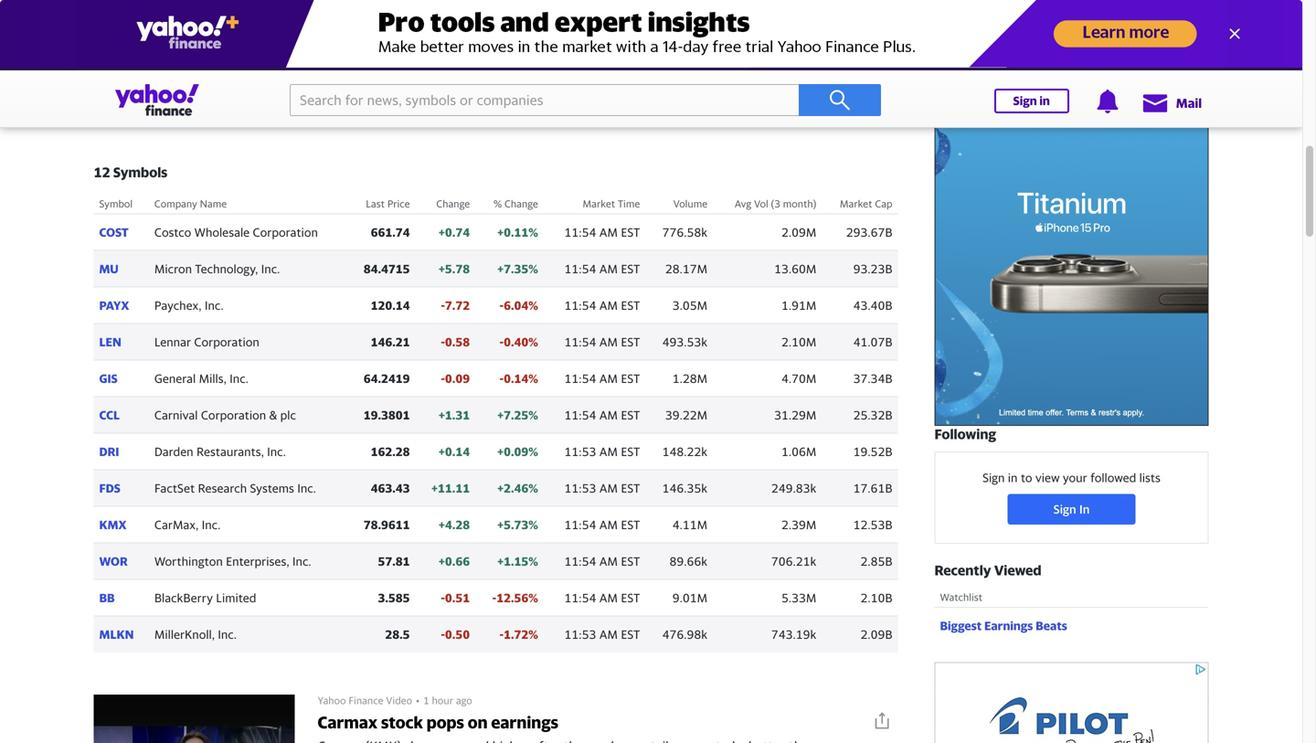 Task type: locate. For each thing, give the bounding box(es) containing it.
1 horizontal spatial beats
[[1036, 619, 1068, 633]]

1 11:53 from the top
[[565, 445, 597, 459]]

4 am from the top
[[600, 335, 618, 349]]

1 vertical spatial 0.14
[[445, 445, 470, 459]]

0 vertical spatial corporation
[[253, 225, 318, 239]]

1 vertical spatial news
[[458, 100, 489, 114]]

8 11:54 am est from the top
[[565, 554, 640, 569]]

0 horizontal spatial 0.14
[[445, 445, 470, 459]]

mail link right the notifications icon
[[1142, 86, 1203, 119]]

2 horizontal spatial 1
[[733, 48, 740, 59]]

0.14 for -
[[504, 372, 529, 386]]

earnings down viewed
[[985, 619, 1034, 633]]

fds link
[[99, 481, 121, 495]]

yahoo for yahoo finance plus
[[582, 100, 617, 114]]

0.66 down 4.28
[[445, 554, 470, 569]]

screeners link
[[734, 88, 790, 123]]

7 11:54 from the top
[[565, 518, 597, 532]]

% for + 4985.46 %
[[883, 112, 893, 126]]

2 11:53 from the top
[[565, 481, 597, 495]]

11:54 right -0.14 %
[[565, 372, 597, 386]]

biggest earnings beats up finance home
[[99, 75, 221, 89]]

1 horizontal spatial 0.14
[[504, 372, 529, 386]]

volume
[[674, 198, 708, 210]]

11:53 am est left the 476.98k at bottom
[[565, 628, 640, 642]]

am for 4.11m
[[600, 518, 618, 532]]

am for 1.28m
[[600, 372, 618, 386]]

11 am from the top
[[600, 591, 618, 605]]

finance for personal finance
[[869, 100, 912, 114]]

11:54 for 89.66k
[[565, 554, 597, 569]]

darden
[[154, 445, 193, 459]]

avg
[[735, 198, 752, 210]]

est left the 476.98k at bottom
[[621, 628, 640, 642]]

11:53 right + 2.46 %
[[565, 481, 597, 495]]

2 horizontal spatial return
[[862, 48, 893, 59]]

11:54 right the "+ 7.25 %"
[[565, 408, 597, 422]]

0.14 up 7.25
[[504, 372, 529, 386]]

market cap
[[840, 198, 893, 210]]

enterprises,
[[226, 554, 289, 569]]

% down + 5.73 %
[[529, 554, 538, 569]]

- down mobile link
[[550, 75, 554, 89]]

6 11:54 am est from the top
[[565, 408, 640, 422]]

0.66 right the videos
[[554, 112, 579, 126]]

1 vertical spatial mail link
[[1142, 86, 1203, 119]]

11:53 am est for + 2.46 %
[[565, 481, 640, 495]]

1 11:54 am est from the top
[[565, 225, 640, 239]]

5 11:54 from the top
[[565, 372, 597, 386]]

8 est from the top
[[621, 481, 640, 495]]

1 horizontal spatial 0.09
[[504, 445, 529, 459]]

0 horizontal spatial home
[[38, 53, 71, 67]]

sign in link
[[1008, 494, 1136, 525]]

finance left plus
[[619, 100, 662, 114]]

0 horizontal spatial market
[[583, 198, 616, 210]]

0.40
[[504, 335, 529, 349]]

3 est from the top
[[621, 298, 640, 313]]

9 am from the top
[[600, 518, 618, 532]]

am for 39.22m
[[600, 408, 618, 422]]

1.91m
[[782, 298, 817, 313]]

performance
[[94, 14, 179, 30]]

est left 4.11m
[[621, 518, 640, 532]]

in
[[1040, 94, 1051, 108], [1008, 471, 1018, 485]]

1 for 1 month return
[[626, 48, 632, 59]]

1 return from the left
[[668, 48, 699, 59]]

est for 148.22k
[[621, 445, 640, 459]]

est left 28.17m on the top
[[621, 262, 640, 276]]

2 advertisement region from the top
[[935, 663, 1209, 743]]

0 vertical spatial biggest
[[99, 75, 139, 89]]

11:54 down market time
[[565, 225, 597, 239]]

costco wholesale corporation
[[154, 225, 318, 239]]

11:54 right + 1.15 %
[[565, 554, 597, 569]]

player iframe element
[[94, 695, 295, 743]]

% for + 23.73 %
[[786, 112, 796, 126]]

0 vertical spatial yahoo
[[582, 100, 617, 114]]

% for + 0.09 %
[[529, 445, 538, 459]]

mills,
[[199, 372, 227, 386]]

7.35
[[504, 262, 529, 276]]

video
[[386, 695, 412, 707]]

finance for yahoo finance video • 1 hour ago
[[349, 695, 384, 707]]

advertisement region
[[935, 0, 1209, 426], [935, 663, 1209, 743]]

% right plus
[[689, 112, 699, 126]]

1 vertical spatial advertisement region
[[935, 663, 1209, 743]]

1 horizontal spatial 1
[[626, 48, 632, 59]]

2 vertical spatial 11:53
[[565, 628, 597, 642]]

0 horizontal spatial news link
[[152, 53, 181, 67]]

3 11:54 am est from the top
[[565, 298, 640, 313]]

% right personal
[[883, 112, 893, 126]]

1 horizontal spatial mail
[[1177, 96, 1203, 111]]

1 left month
[[626, 48, 632, 59]]

hour
[[432, 695, 454, 707]]

249.83k
[[772, 481, 817, 495]]

corporation up "mills,"
[[194, 335, 260, 349]]

0 horizontal spatial yahoo
[[318, 695, 346, 707]]

mail down 'performance'
[[100, 53, 123, 67]]

% left personal
[[786, 112, 796, 126]]

biggest down 'watchlist'
[[941, 619, 982, 633]]

% for + 7.35 %
[[529, 262, 538, 276]]

est left '493.53k'
[[621, 335, 640, 349]]

name
[[200, 198, 227, 210]]

7 est from the top
[[621, 445, 640, 459]]

est left 3.05m
[[621, 298, 640, 313]]

2 am from the top
[[600, 262, 618, 276]]

est for 146.35k
[[621, 481, 640, 495]]

social media share article menu image
[[873, 711, 891, 730]]

493.53k
[[663, 335, 708, 349]]

1 right •
[[423, 695, 430, 707]]

sign
[[1014, 94, 1038, 108], [983, 471, 1005, 485], [1054, 502, 1077, 517]]

return right total
[[862, 48, 893, 59]]

% up -1.72 %
[[529, 591, 538, 605]]

2 11:54 am est from the top
[[565, 262, 640, 276]]

0 vertical spatial 11:53 am est
[[565, 445, 640, 459]]

kmx
[[99, 518, 127, 532]]

inc. right paychex,
[[205, 298, 224, 313]]

11 est from the top
[[621, 591, 640, 605]]

est down time
[[621, 225, 640, 239]]

1 horizontal spatial market
[[840, 198, 873, 210]]

% down the "+ 7.25 %"
[[529, 445, 538, 459]]

1 horizontal spatial biggest
[[941, 619, 982, 633]]

% down + 2.46 %
[[529, 518, 538, 532]]

my portfolio link
[[287, 88, 357, 123]]

1 horizontal spatial 0.66
[[554, 112, 579, 126]]

1 am from the top
[[600, 225, 618, 239]]

videos link
[[516, 88, 554, 123]]

in for sign in
[[1040, 94, 1051, 108]]

2 horizontal spatial sign
[[1054, 502, 1077, 517]]

watchlists
[[201, 100, 259, 114]]

0.51
[[445, 591, 470, 605]]

change for change today
[[526, 48, 559, 59]]

3 am from the top
[[600, 298, 618, 313]]

% down -6.04 %
[[529, 335, 538, 349]]

finance home link
[[94, 88, 173, 123]]

est left the 9.01m
[[621, 591, 640, 605]]

% down -0.40 % at the left
[[529, 372, 538, 386]]

est for 493.53k
[[621, 335, 640, 349]]

sign for sign in to view your followed lists
[[983, 471, 1005, 485]]

0 vertical spatial earnings
[[142, 75, 187, 89]]

2 return from the left
[[765, 48, 796, 59]]

home link
[[13, 51, 71, 67]]

sign for sign in
[[1054, 502, 1077, 517]]

more...
[[584, 53, 621, 67]]

- up 7.25
[[500, 372, 504, 386]]

dri
[[99, 445, 119, 459]]

+ for + 23.73 %
[[748, 112, 754, 126]]

11:54
[[565, 225, 597, 239], [565, 262, 597, 276], [565, 298, 597, 313], [565, 335, 597, 349], [565, 372, 597, 386], [565, 408, 597, 422], [565, 518, 597, 532], [565, 554, 597, 569], [565, 591, 597, 605]]

11:53 am est left the 148.22k
[[565, 445, 640, 459]]

sign left in
[[1054, 502, 1077, 517]]

1 vertical spatial 11:53 am est
[[565, 481, 640, 495]]

2 vertical spatial 11:53 am est
[[565, 628, 640, 642]]

6 11:54 from the top
[[565, 408, 597, 422]]

0 vertical spatial in
[[1040, 94, 1051, 108]]

beats down viewed
[[1036, 619, 1068, 633]]

return right year
[[765, 48, 796, 59]]

4 11:54 from the top
[[565, 335, 597, 349]]

0.09 up 2.46
[[504, 445, 529, 459]]

1 vertical spatial 11:53
[[565, 481, 597, 495]]

est for 1.28m
[[621, 372, 640, 386]]

1 vertical spatial corporation
[[194, 335, 260, 349]]

est for 39.22m
[[621, 408, 640, 422]]

2 11:53 am est from the top
[[565, 481, 640, 495]]

0 vertical spatial mail link
[[100, 53, 123, 67]]

technology,
[[195, 262, 258, 276]]

2 vertical spatial corporation
[[201, 408, 266, 422]]

2.09m
[[782, 225, 817, 239]]

corporation for carnival corporation & plc
[[201, 408, 266, 422]]

2 est from the top
[[621, 262, 640, 276]]

4 est from the top
[[621, 335, 640, 349]]

743.19k
[[772, 628, 817, 642]]

am for 9.01m
[[600, 591, 618, 605]]

0 vertical spatial biggest earnings beats
[[99, 75, 221, 89]]

- for 7.72
[[441, 298, 445, 313]]

0 vertical spatial advertisement region
[[935, 0, 1209, 426]]

0 vertical spatial 11:53
[[565, 445, 597, 459]]

earnings up finance home
[[142, 75, 187, 89]]

worthington
[[154, 554, 223, 569]]

0 vertical spatial home
[[38, 53, 71, 67]]

avg vol (3 month)
[[735, 198, 817, 210]]

search
[[453, 53, 489, 67]]

11:54 am est for 1.28m
[[565, 372, 640, 386]]

following
[[935, 426, 997, 443]]

1 horizontal spatial in
[[1040, 94, 1051, 108]]

% up -6.04 %
[[529, 262, 538, 276]]

1 vertical spatial home
[[139, 100, 173, 114]]

11:54 for 3.05m
[[565, 298, 597, 313]]

0 vertical spatial 0.09
[[445, 372, 470, 386]]

12 est from the top
[[621, 628, 640, 642]]

3 11:54 from the top
[[565, 298, 597, 313]]

2 market from the left
[[840, 198, 873, 210]]

11:54 am est
[[565, 225, 640, 239], [565, 262, 640, 276], [565, 298, 640, 313], [565, 335, 640, 349], [565, 372, 640, 386], [565, 408, 640, 422], [565, 518, 640, 532], [565, 554, 640, 569], [565, 591, 640, 605]]

% down % change
[[529, 225, 538, 239]]

- for 0.50
[[441, 628, 445, 642]]

1 horizontal spatial return
[[765, 48, 796, 59]]

sign left the notifications icon
[[1014, 94, 1038, 108]]

% for -1.76 %
[[579, 75, 589, 89]]

-0.51
[[441, 591, 470, 605]]

11.11
[[438, 481, 470, 495]]

11:54 right -6.04 %
[[565, 298, 597, 313]]

1 horizontal spatial yahoo
[[582, 100, 617, 114]]

est left 39.22m
[[621, 408, 640, 422]]

news link
[[152, 53, 181, 67], [458, 88, 489, 123]]

10 est from the top
[[621, 554, 640, 569]]

% down more... link
[[579, 75, 589, 89]]

+ for + 0.11 %
[[498, 225, 504, 239]]

- up personal finance
[[889, 75, 893, 89]]

yahoo up carmax
[[318, 695, 346, 707]]

0 vertical spatial 0.14
[[504, 372, 529, 386]]

4985.46
[[837, 112, 883, 126]]

0 horizontal spatial 0.66
[[445, 554, 470, 569]]

plus
[[665, 100, 689, 114]]

293.67b
[[847, 225, 893, 239]]

1 vertical spatial sign
[[983, 471, 1005, 485]]

0 horizontal spatial mail
[[100, 53, 123, 67]]

+ for + 7.25 %
[[498, 408, 504, 422]]

6 est from the top
[[621, 408, 640, 422]]

1 horizontal spatial sign
[[1014, 94, 1038, 108]]

11:54 am est for 776.58k
[[565, 225, 640, 239]]

5 est from the top
[[621, 372, 640, 386]]

carmax,
[[154, 518, 199, 532]]

news link down 'performance'
[[152, 53, 181, 67]]

0 horizontal spatial in
[[1008, 471, 1018, 485]]

11:54 am est for 28.17m
[[565, 262, 640, 276]]

total return
[[837, 48, 893, 59]]

yahoo down -1.76 %
[[582, 100, 617, 114]]

% down -1.76 %
[[579, 112, 589, 126]]

13.60m
[[775, 262, 817, 276]]

-1.72 %
[[500, 628, 538, 642]]

1 vertical spatial biggest earnings beats
[[941, 619, 1068, 633]]

1 month return
[[626, 48, 699, 59]]

1 horizontal spatial news link
[[458, 88, 489, 123]]

- down 6.04
[[500, 335, 504, 349]]

(3
[[771, 198, 781, 210]]

year
[[742, 48, 762, 59]]

corporation up restaurants,
[[201, 408, 266, 422]]

- down + 0.66
[[441, 591, 445, 605]]

2 11:54 from the top
[[565, 262, 597, 276]]

1 vertical spatial in
[[1008, 471, 1018, 485]]

- for 1.76
[[550, 75, 554, 89]]

4.70m
[[782, 372, 817, 386]]

stock
[[381, 713, 423, 732]]

est left 146.35k
[[621, 481, 640, 495]]

ccl link
[[99, 408, 120, 422]]

inc. right enterprises,
[[293, 554, 311, 569]]

9 11:54 from the top
[[565, 591, 597, 605]]

est for 476.98k
[[621, 628, 640, 642]]

biggest up finance home
[[99, 75, 139, 89]]

beats down finance link
[[190, 75, 221, 89]]

symbols
[[113, 164, 168, 181]]

bb link
[[99, 591, 115, 605]]

followed
[[1091, 471, 1137, 485]]

11:54 am est for 39.22m
[[565, 408, 640, 422]]

+ for + 0.09 %
[[498, 445, 504, 459]]

- down -0.51
[[441, 628, 445, 642]]

- down -7.72
[[441, 335, 445, 349]]

10 am from the top
[[600, 554, 618, 569]]

- for 6.04
[[500, 298, 504, 313]]

market left cap
[[840, 198, 873, 210]]

my
[[287, 100, 304, 114]]

2.39m
[[782, 518, 817, 532]]

- down the + 5.78
[[441, 298, 445, 313]]

0 vertical spatial sign
[[1014, 94, 1038, 108]]

8 11:54 from the top
[[565, 554, 597, 569]]

sports link
[[281, 53, 316, 67]]

5 am from the top
[[600, 372, 618, 386]]

3.05m
[[673, 298, 708, 313]]

-12.56 %
[[493, 591, 538, 605]]

+ for + 4.28
[[439, 518, 445, 532]]

news link down search
[[458, 88, 489, 123]]

carnival corporation & plc
[[154, 408, 296, 422]]

8 am from the top
[[600, 481, 618, 495]]

- for 1.72
[[500, 628, 504, 642]]

1 11:54 from the top
[[565, 225, 597, 239]]

change up + 0.74 on the left of page
[[437, 198, 470, 210]]

videos
[[516, 100, 554, 114]]

change left today
[[526, 48, 559, 59]]

0 vertical spatial beats
[[190, 75, 221, 89]]

+ for + 0.66
[[439, 554, 445, 569]]

7 11:54 am est from the top
[[565, 518, 640, 532]]

% for + 0.66 %
[[579, 112, 589, 126]]

1 left year
[[733, 48, 740, 59]]

market left time
[[583, 198, 616, 210]]

1 market from the left
[[583, 198, 616, 210]]

finance right personal
[[869, 100, 912, 114]]

1 11:53 am est from the top
[[565, 445, 640, 459]]

0 horizontal spatial 0.09
[[445, 372, 470, 386]]

+ for + 11.11
[[432, 481, 438, 495]]

mail link down 'performance'
[[100, 53, 123, 67]]

carmax stock pops on earnings link
[[295, 693, 898, 743]]

% down -0.14 %
[[529, 408, 538, 422]]

% up -0.40 % at the left
[[529, 298, 538, 313]]

earnings
[[491, 713, 559, 732]]

- for 0.40
[[500, 335, 504, 349]]

11:54 right -12.56 %
[[565, 591, 597, 605]]

0.09 up the 1.31
[[445, 372, 470, 386]]

5.73
[[504, 518, 529, 532]]

millerknoll,
[[154, 628, 215, 642]]

market time
[[583, 198, 640, 210]]

3 11:53 am est from the top
[[565, 628, 640, 642]]

11:54 for 493.53k
[[565, 335, 597, 349]]

1 vertical spatial yahoo
[[318, 695, 346, 707]]

company name
[[154, 198, 227, 210]]

7 am from the top
[[600, 445, 618, 459]]

0 horizontal spatial 1
[[423, 695, 430, 707]]

0 horizontal spatial sign
[[983, 471, 1005, 485]]

6.04
[[504, 298, 529, 313]]

6 am from the top
[[600, 408, 618, 422]]

return for 1 month return
[[668, 48, 699, 59]]

try the new yahoo finance image
[[994, 92, 1202, 118]]

- down 7.35
[[500, 298, 504, 313]]

11:54 right + 5.73 %
[[565, 518, 597, 532]]

1.76
[[554, 75, 579, 89]]

0.14 down the 1.31
[[445, 445, 470, 459]]

0.09
[[445, 372, 470, 386], [504, 445, 529, 459]]

5 11:54 am est from the top
[[565, 372, 640, 386]]

personal finance link
[[817, 88, 912, 123]]

11:53 for + 0.09 %
[[565, 445, 597, 459]]

12 am from the top
[[600, 628, 618, 642]]

lennar
[[154, 335, 191, 349]]

11:54 for 28.17m
[[565, 262, 597, 276]]

inc. right systems
[[297, 481, 316, 495]]

2 vertical spatial sign
[[1054, 502, 1077, 517]]

0 vertical spatial 0.66
[[554, 112, 579, 126]]

in left to
[[1008, 471, 1018, 485]]

news down search
[[458, 100, 489, 114]]

1 vertical spatial earnings
[[985, 619, 1034, 633]]

sign left to
[[983, 471, 1005, 485]]

1 est from the top
[[621, 225, 640, 239]]

1 vertical spatial biggest
[[941, 619, 982, 633]]

worthington enterprises, inc.
[[154, 554, 311, 569]]

11:53 am est left 146.35k
[[565, 481, 640, 495]]

change for change
[[437, 198, 470, 210]]

9 est from the top
[[621, 518, 640, 532]]

11:54 am est for 493.53k
[[565, 335, 640, 349]]

earnings
[[142, 75, 187, 89], [985, 619, 1034, 633]]

mail right the notifications icon
[[1177, 96, 1203, 111]]

1 vertical spatial 0.09
[[504, 445, 529, 459]]

31.29m
[[775, 408, 817, 422]]

0 horizontal spatial return
[[668, 48, 699, 59]]

1 vertical spatial 0.66
[[445, 554, 470, 569]]

sign for sign in
[[1014, 94, 1038, 108]]

finance up watchlists link
[[211, 53, 252, 67]]

11:53 right + 0.09 % at the bottom left of the page
[[565, 445, 597, 459]]

cost
[[99, 225, 129, 239]]

0 horizontal spatial earnings
[[142, 75, 187, 89]]

9 11:54 am est from the top
[[565, 591, 640, 605]]

cap
[[875, 198, 893, 210]]

0 vertical spatial news
[[152, 53, 181, 67]]

4 11:54 am est from the top
[[565, 335, 640, 349]]

est left 1.28m
[[621, 372, 640, 386]]

11:54 right -0.40 % at the left
[[565, 335, 597, 349]]

0 vertical spatial mail
[[100, 53, 123, 67]]

- down 12.56
[[500, 628, 504, 642]]

corporation right wholesale
[[253, 225, 318, 239]]

wholesale
[[194, 225, 250, 239]]

0.66 for + 0.66
[[445, 554, 470, 569]]

+ for + 0.66 %
[[548, 112, 554, 126]]

11:53 right -1.72 %
[[565, 628, 597, 642]]



Task type: describe. For each thing, give the bounding box(es) containing it.
price
[[388, 198, 410, 210]]

3 11:53 from the top
[[565, 628, 597, 642]]

11:54 for 39.22m
[[565, 408, 597, 422]]

carmax stock pops on earnings
[[318, 713, 559, 732]]

more... link
[[584, 53, 621, 67]]

+ 7.25 %
[[498, 408, 538, 422]]

plc
[[280, 408, 296, 422]]

corporation for lennar corporation
[[194, 335, 260, 349]]

2.10b
[[861, 591, 893, 605]]

1 for 1 year return
[[733, 48, 740, 59]]

- right screeners link
[[792, 75, 796, 89]]

est for 9.01m
[[621, 591, 640, 605]]

11:53 am est for + 0.09 %
[[565, 445, 640, 459]]

0 horizontal spatial biggest
[[99, 75, 139, 89]]

1 horizontal spatial biggest earnings beats
[[941, 619, 1068, 633]]

search image
[[829, 89, 851, 111]]

mobile
[[518, 53, 555, 67]]

+ 1.31
[[439, 408, 470, 422]]

1 vertical spatial news link
[[458, 88, 489, 123]]

- for 0.58
[[441, 335, 445, 349]]

+ 0.66 %
[[548, 112, 589, 126]]

gis link
[[99, 372, 118, 386]]

1 advertisement region from the top
[[935, 0, 1209, 426]]

am for 146.35k
[[600, 481, 618, 495]]

dri link
[[99, 445, 119, 459]]

view
[[1036, 471, 1060, 485]]

len
[[99, 335, 121, 349]]

on
[[468, 713, 488, 732]]

am for 89.66k
[[600, 554, 618, 569]]

0 vertical spatial news link
[[152, 53, 181, 67]]

0 horizontal spatial beats
[[190, 75, 221, 89]]

1.72
[[504, 628, 529, 642]]

+ 2.46 %
[[498, 481, 538, 495]]

-6.04 %
[[500, 298, 538, 313]]

yahoo for yahoo finance video • 1 hour ago
[[318, 695, 346, 707]]

% for + 7.25 %
[[529, 408, 538, 422]]

1 horizontal spatial news
[[458, 100, 489, 114]]

706.21k
[[772, 554, 817, 569]]

am for 3.05m
[[600, 298, 618, 313]]

- for 0.09
[[441, 372, 445, 386]]

4.11m
[[673, 518, 708, 532]]

0.50
[[445, 628, 470, 642]]

- up yahoo finance premium logo
[[695, 75, 699, 89]]

sign in
[[1014, 94, 1051, 108]]

+ for + 5.78
[[439, 262, 445, 276]]

146.21
[[371, 335, 410, 349]]

11:54 am est for 9.01m
[[565, 591, 640, 605]]

0.09 for +
[[504, 445, 529, 459]]

+ for + 5.73 %
[[498, 518, 504, 532]]

yahoo finance video • 1 hour ago
[[318, 695, 473, 707]]

am for 148.22k
[[600, 445, 618, 459]]

in for sign in to view your followed lists
[[1008, 471, 1018, 485]]

mlkn link
[[99, 628, 134, 642]]

57.81
[[378, 554, 410, 569]]

time
[[618, 198, 640, 210]]

est for 776.58k
[[621, 225, 640, 239]]

inc. right carmax, on the left of page
[[202, 518, 221, 532]]

micron technology, inc.
[[154, 262, 280, 276]]

3 return from the left
[[862, 48, 893, 59]]

finance for yahoo finance plus
[[619, 100, 662, 114]]

+ 0.14
[[439, 445, 470, 459]]

% for + 5.73 %
[[529, 518, 538, 532]]

1.15
[[504, 554, 529, 569]]

return for 1 year return
[[765, 48, 796, 59]]

-1.76 %
[[550, 75, 589, 89]]

1 vertical spatial beats
[[1036, 619, 1068, 633]]

+ for + 2.46 %
[[498, 481, 504, 495]]

inc. right "mills,"
[[230, 372, 249, 386]]

3.585
[[378, 591, 410, 605]]

463.43
[[371, 481, 410, 495]]

0.14 for +
[[445, 445, 470, 459]]

limited
[[216, 591, 256, 605]]

lists
[[1140, 471, 1161, 485]]

9.01m
[[673, 591, 708, 605]]

inc. down limited
[[218, 628, 237, 642]]

- for 0.14
[[500, 372, 504, 386]]

est for 28.17m
[[621, 262, 640, 276]]

pops
[[427, 713, 464, 732]]

•
[[416, 695, 420, 707]]

inc. right technology,
[[261, 262, 280, 276]]

- for 0.51
[[441, 591, 445, 605]]

&
[[269, 408, 277, 422]]

11:54 for 776.58k
[[565, 225, 597, 239]]

776.58k
[[663, 225, 708, 239]]

1 horizontal spatial home
[[139, 100, 173, 114]]

market for market cap
[[840, 198, 873, 210]]

+ for + 4985.46 %
[[830, 112, 837, 126]]

11:54 am est for 89.66k
[[565, 554, 640, 569]]

wor link
[[99, 554, 128, 569]]

portfolio
[[307, 100, 357, 114]]

1 horizontal spatial earnings
[[985, 619, 1034, 633]]

len link
[[99, 335, 121, 349]]

1 horizontal spatial mail link
[[1142, 86, 1203, 119]]

12 symbols
[[94, 164, 168, 181]]

est for 89.66k
[[621, 554, 640, 569]]

% up + 0.11 %
[[494, 198, 502, 210]]

- for 12.56
[[493, 591, 497, 605]]

lennar corporation
[[154, 335, 260, 349]]

37.34b
[[854, 372, 893, 386]]

est for 4.11m
[[621, 518, 640, 532]]

476.98k
[[663, 628, 708, 642]]

25.32b
[[854, 408, 893, 422]]

entertainment link
[[346, 53, 424, 67]]

0.66 for + 0.66 %
[[554, 112, 579, 126]]

est for 3.05m
[[621, 298, 640, 313]]

0 horizontal spatial mail link
[[100, 53, 123, 67]]

146.35k
[[663, 481, 708, 495]]

% change
[[494, 198, 538, 210]]

661.74
[[371, 225, 410, 239]]

Search for news, symbols or companies text field
[[290, 84, 799, 116]]

yahoo finance plus link
[[582, 88, 707, 126]]

4.28
[[445, 518, 470, 532]]

64.2419
[[364, 372, 410, 386]]

1.31
[[445, 408, 470, 422]]

+ 5.78
[[439, 262, 470, 276]]

+ for + 3.79 %
[[658, 112, 664, 126]]

cost link
[[99, 225, 129, 239]]

% for -0.14 %
[[529, 372, 538, 386]]

close image
[[1226, 24, 1244, 42]]

month
[[635, 48, 665, 59]]

darden restaurants, inc.
[[154, 445, 286, 459]]

finance up 12
[[94, 100, 137, 114]]

restaurants,
[[197, 445, 264, 459]]

% for + 3.79 %
[[689, 112, 699, 126]]

11:54 for 9.01m
[[565, 591, 597, 605]]

+ 1.15 %
[[498, 554, 538, 569]]

% for -1.72 %
[[529, 628, 538, 642]]

0.58
[[445, 335, 470, 349]]

am for 776.58k
[[600, 225, 618, 239]]

finance link
[[211, 53, 252, 67]]

finance home
[[94, 100, 173, 114]]

mlkn
[[99, 628, 134, 642]]

inc. down &
[[267, 445, 286, 459]]

am for 28.17m
[[600, 262, 618, 276]]

+ 5.73 %
[[498, 518, 538, 532]]

+ for + 1.15 %
[[498, 554, 504, 569]]

+ 0.11 %
[[498, 225, 538, 239]]

yahoo finance premium logo image
[[693, 100, 707, 114]]

am for 493.53k
[[600, 335, 618, 349]]

% for + 0.11 %
[[529, 225, 538, 239]]

% for + 2.46 %
[[529, 481, 538, 495]]

+ for + 7.35 %
[[498, 262, 504, 276]]

+ 7.35 %
[[498, 262, 538, 276]]

-0.09
[[441, 372, 470, 386]]

7.25
[[504, 408, 529, 422]]

1 vertical spatial mail
[[1177, 96, 1203, 111]]

0.09 for -
[[445, 372, 470, 386]]

11:54 am est for 3.05m
[[565, 298, 640, 313]]

-0.40 %
[[500, 335, 538, 349]]

% for -6.04 %
[[529, 298, 538, 313]]

0 horizontal spatial news
[[152, 53, 181, 67]]

am for 476.98k
[[600, 628, 618, 642]]

change up + 0.11 %
[[505, 198, 538, 210]]

to
[[1021, 471, 1033, 485]]

wor
[[99, 554, 128, 569]]

5.78
[[445, 262, 470, 276]]

factset
[[154, 481, 195, 495]]

162.28
[[371, 445, 410, 459]]

+ for + 0.74
[[439, 225, 445, 239]]

-7.72
[[441, 298, 470, 313]]

11:54 for 1.28m
[[565, 372, 597, 386]]

11:53 for + 2.46 %
[[565, 481, 597, 495]]

payx
[[99, 298, 129, 313]]

change today
[[526, 48, 589, 59]]

bb
[[99, 591, 115, 605]]

% for -12.56 %
[[529, 591, 538, 605]]

+ for + 0.14
[[439, 445, 445, 459]]

-0.58
[[441, 335, 470, 349]]

11:54 am est for 4.11m
[[565, 518, 640, 532]]

watchlists link
[[201, 88, 259, 123]]

notifications image
[[1096, 90, 1120, 113]]

41.07b
[[854, 335, 893, 349]]

0 horizontal spatial biggest earnings beats
[[99, 75, 221, 89]]

11:54 for 4.11m
[[565, 518, 597, 532]]

1 year return
[[733, 48, 796, 59]]

% for -0.40 %
[[529, 335, 538, 349]]



Task type: vqa. For each thing, say whether or not it's contained in the screenshot.


